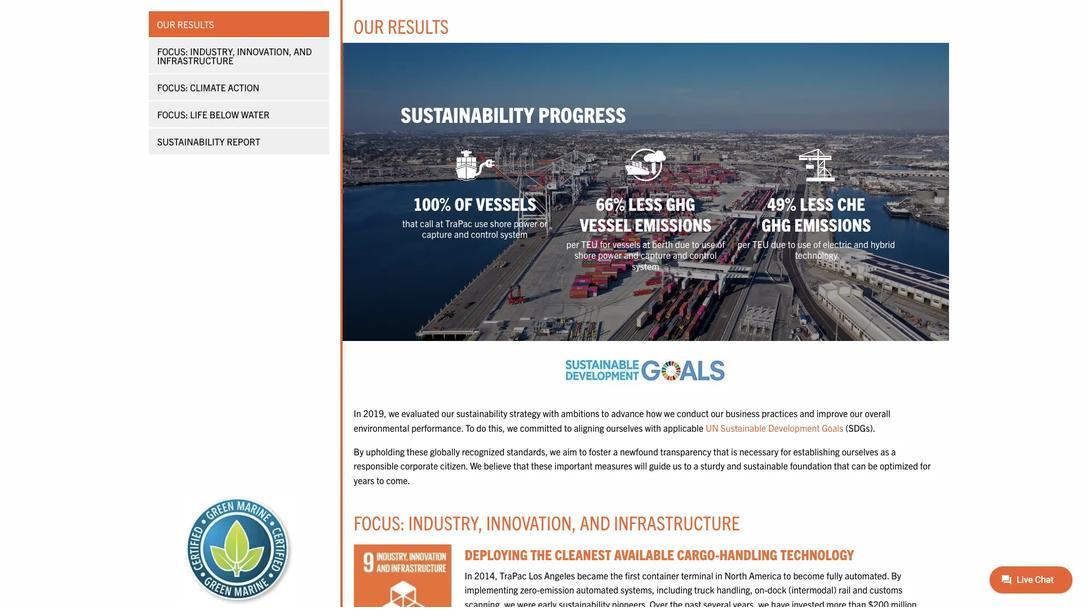 Task type: vqa. For each thing, say whether or not it's contained in the screenshot.
"Designated"
no



Task type: describe. For each thing, give the bounding box(es) containing it.
teu for vessel
[[582, 239, 598, 250]]

focus: life below water
[[157, 109, 269, 120]]

system inside 100% of vessels that call at trapac use shore power or capture and control system
[[501, 229, 528, 240]]

power inside 100% of vessels that call at trapac use shore power or capture and control system
[[514, 218, 538, 229]]

un sustainable development goals (sdgs).
[[706, 422, 876, 434]]

scanning,
[[465, 599, 503, 607]]

sustainability for sustainability progress
[[401, 101, 534, 127]]

teu for ghg
[[753, 239, 769, 250]]

1 horizontal spatial for
[[781, 446, 792, 457]]

we right how
[[664, 408, 675, 419]]

use inside 100% of vessels that call at trapac use shore power or capture and control system
[[475, 218, 488, 229]]

2019,
[[363, 408, 387, 419]]

emissions for ghg
[[635, 213, 712, 235]]

0 vertical spatial these
[[407, 446, 428, 457]]

in
[[716, 570, 723, 581]]

emissions for che
[[795, 213, 871, 235]]

power inside 66% less ghg vessel emissions per teu for vessels at berth due to use of shore power and capture and control system
[[598, 250, 622, 261]]

practices
[[762, 408, 798, 419]]

citizen.
[[440, 460, 468, 472]]

became
[[577, 570, 609, 581]]

and inside by upholding these globally recognized standards, we aim to foster a newfound transparency that is necessary for establishing ourselves as a responsible corporate citizen. we believe that these important measures will guide us to a sturdy and sustainable foundation that can be optimized for years to come.
[[727, 460, 742, 472]]

(intermodal)
[[789, 584, 837, 596]]

66%
[[596, 192, 625, 214]]

we left "were"
[[505, 599, 515, 607]]

automated.
[[845, 570, 890, 581]]

and inside 49% less che ghg emissions per teu due to use of electric and hybrid technology
[[854, 239, 869, 250]]

were
[[517, 599, 536, 607]]

ambitions
[[561, 408, 600, 419]]

past
[[685, 599, 702, 607]]

deploying the cleanest available cargo-handling technology
[[465, 545, 854, 563]]

handling
[[720, 545, 778, 563]]

life
[[190, 109, 207, 120]]

vessels
[[613, 239, 641, 250]]

0 horizontal spatial our
[[157, 19, 175, 30]]

focus: for focus: life below water link
[[157, 109, 188, 120]]

necessary
[[740, 446, 779, 457]]

100%
[[414, 192, 451, 214]]

our results link
[[149, 11, 329, 37]]

water
[[241, 109, 269, 120]]

we up environmental
[[389, 408, 400, 419]]

focus: for focus: industry, innovation, and infrastructure link on the top left of page
[[157, 46, 188, 57]]

including
[[657, 584, 693, 596]]

focus: industry, innovation, and infrastructure link
[[149, 38, 329, 73]]

sustainability progress
[[401, 101, 626, 127]]

advance
[[611, 408, 644, 419]]

we down on-
[[759, 599, 770, 607]]

focus: down years
[[354, 511, 405, 535]]

at inside 100% of vessels that call at trapac use shore power or capture and control system
[[436, 218, 443, 229]]

years,
[[733, 599, 757, 607]]

in 2019, we evaluated our sustainability strategy with ambitions to advance how we conduct our business practices and improve our overall environmental performance. to do this, we committed to aligning ourselves with applicable
[[354, 408, 891, 434]]

is
[[731, 446, 738, 457]]

focus: climate action
[[157, 82, 259, 93]]

that left is
[[714, 446, 729, 457]]

come.
[[386, 475, 410, 486]]

in for in 2014, trapac los angeles became the first container terminal in north america to become fully automated. by implementing zero-emission automated systems, including truck handling, on-dock (intermodal) rail and customs scanning, we were early sustainability pioneers. over the past several years, we have invested more than $200 milli
[[465, 570, 472, 581]]

and inside 100% of vessels that call at trapac use shore power or capture and control system
[[454, 229, 469, 240]]

sturdy
[[701, 460, 725, 472]]

in for in 2019, we evaluated our sustainability strategy with ambitions to advance how we conduct our business practices and improve our overall environmental performance. to do this, we committed to aligning ourselves with applicable
[[354, 408, 361, 419]]

cleanest
[[555, 545, 612, 563]]

transparency
[[661, 446, 712, 457]]

control inside 100% of vessels that call at trapac use shore power or capture and control system
[[471, 229, 498, 240]]

capture inside 100% of vessels that call at trapac use shore power or capture and control system
[[422, 229, 452, 240]]

at inside 66% less ghg vessel emissions per teu for vessels at berth due to use of shore power and capture and control system
[[643, 239, 650, 250]]

we inside by upholding these globally recognized standards, we aim to foster a newfound transparency that is necessary for establishing ourselves as a responsible corporate citizen. we believe that these important measures will guide us to a sturdy and sustainable foundation that can be optimized for years to come.
[[550, 446, 561, 457]]

and inside in 2014, trapac los angeles became the first container terminal in north america to become fully automated. by implementing zero-emission automated systems, including truck handling, on-dock (intermodal) rail and customs scanning, we were early sustainability pioneers. over the past several years, we have invested more than $200 milli
[[853, 584, 868, 596]]

by inside in 2014, trapac los angeles became the first container terminal in north america to become fully automated. by implementing zero-emission automated systems, including truck handling, on-dock (intermodal) rail and customs scanning, we were early sustainability pioneers. over the past several years, we have invested more than $200 milli
[[892, 570, 902, 581]]

sustainability report link
[[149, 129, 329, 155]]

report
[[227, 136, 260, 147]]

become
[[794, 570, 825, 581]]

guide
[[650, 460, 671, 472]]

several
[[704, 599, 731, 607]]

49%
[[768, 192, 797, 214]]

0 vertical spatial focus: industry, innovation, and infrastructure
[[157, 46, 312, 66]]

committed
[[520, 422, 562, 434]]

focus: for focus: climate action "link"
[[157, 82, 188, 93]]

system inside 66% less ghg vessel emissions per teu for vessels at berth due to use of shore power and capture and control system
[[632, 260, 660, 272]]

implementing
[[465, 584, 518, 596]]

establishing
[[794, 446, 840, 457]]

handling,
[[717, 584, 753, 596]]

development
[[769, 422, 820, 434]]

strategy
[[510, 408, 541, 419]]

ghg inside 49% less che ghg emissions per teu due to use of electric and hybrid technology
[[762, 213, 791, 235]]

can
[[852, 460, 866, 472]]

(sdgs).
[[846, 422, 876, 434]]

be
[[868, 460, 878, 472]]

to up aligning
[[602, 408, 609, 419]]

goals
[[822, 422, 844, 434]]

environmental
[[354, 422, 410, 434]]

available
[[615, 545, 674, 563]]

of inside 100% of vessels that call at trapac use shore power or capture and control system
[[455, 192, 473, 214]]

north
[[725, 570, 747, 581]]

have
[[772, 599, 790, 607]]

the
[[531, 545, 552, 563]]

first
[[625, 570, 640, 581]]

1 vertical spatial focus: industry, innovation, and infrastructure
[[354, 511, 740, 535]]

1 horizontal spatial a
[[694, 460, 699, 472]]

un
[[706, 422, 719, 434]]

focus: climate action link
[[149, 74, 329, 100]]

infrastructure inside focus: industry, innovation, and infrastructure
[[157, 55, 233, 66]]

sustainability inside in 2019, we evaluated our sustainability strategy with ambitions to advance how we conduct our business practices and improve our overall environmental performance. to do this, we committed to aligning ourselves with applicable
[[457, 408, 508, 419]]

that inside 100% of vessels that call at trapac use shore power or capture and control system
[[403, 218, 418, 229]]

1 vertical spatial the
[[670, 599, 683, 607]]

measures
[[595, 460, 633, 472]]

truck
[[695, 584, 715, 596]]

use inside 66% less ghg vessel emissions per teu for vessels at berth due to use of shore power and capture and control system
[[702, 239, 716, 250]]

evaluated
[[402, 408, 440, 419]]

we
[[470, 460, 482, 472]]

0 vertical spatial the
[[611, 570, 623, 581]]

business
[[726, 408, 760, 419]]

our results inside the our results link
[[157, 19, 214, 30]]

america
[[749, 570, 782, 581]]

technology
[[795, 250, 838, 261]]

sustainability inside in 2014, trapac los angeles became the first container terminal in north america to become fully automated. by implementing zero-emission automated systems, including truck handling, on-dock (intermodal) rail and customs scanning, we were early sustainability pioneers. over the past several years, we have invested more than $200 milli
[[559, 599, 610, 607]]

do
[[477, 422, 486, 434]]

this,
[[489, 422, 505, 434]]

we right this,
[[507, 422, 518, 434]]

responsible
[[354, 460, 399, 472]]

0 vertical spatial with
[[543, 408, 559, 419]]

trapac inside in 2014, trapac los angeles became the first container terminal in north america to become fully automated. by implementing zero-emission automated systems, including truck handling, on-dock (intermodal) rail and customs scanning, we were early sustainability pioneers. over the past several years, we have invested more than $200 milli
[[500, 570, 527, 581]]

us
[[673, 460, 682, 472]]

to right us
[[684, 460, 692, 472]]

3 our from the left
[[850, 408, 863, 419]]

in 2014, trapac los angeles became the first container terminal in north america to become fully automated. by implementing zero-emission automated systems, including truck handling, on-dock (intermodal) rail and customs scanning, we were early sustainability pioneers. over the past several years, we have invested more than $200 milli
[[465, 570, 934, 607]]

zero-
[[520, 584, 540, 596]]

for inside 66% less ghg vessel emissions per teu for vessels at berth due to use of shore power and capture and control system
[[600, 239, 611, 250]]

terminal
[[681, 570, 714, 581]]

that down standards,
[[514, 460, 529, 472]]

technology
[[781, 545, 854, 563]]

emission
[[540, 584, 575, 596]]

rail
[[839, 584, 851, 596]]

cargo-
[[677, 545, 720, 563]]

1 vertical spatial innovation,
[[486, 511, 577, 535]]

upholding
[[366, 446, 405, 457]]

will
[[635, 460, 648, 472]]

globally
[[430, 446, 460, 457]]



Task type: locate. For each thing, give the bounding box(es) containing it.
system left or
[[501, 229, 528, 240]]

control down vessels on the top
[[471, 229, 498, 240]]

these down standards,
[[531, 460, 553, 472]]

innovation, up the
[[486, 511, 577, 535]]

to inside 49% less che ghg emissions per teu due to use of electric and hybrid technology
[[788, 239, 796, 250]]

capture inside 66% less ghg vessel emissions per teu for vessels at berth due to use of shore power and capture and control system
[[641, 250, 671, 261]]

1 horizontal spatial ourselves
[[842, 446, 879, 457]]

emissions inside 49% less che ghg emissions per teu due to use of electric and hybrid technology
[[795, 213, 871, 235]]

the down including
[[670, 599, 683, 607]]

per inside 49% less che ghg emissions per teu due to use of electric and hybrid technology
[[738, 239, 751, 250]]

2 teu from the left
[[753, 239, 769, 250]]

sustainability
[[457, 408, 508, 419], [559, 599, 610, 607]]

per
[[567, 239, 580, 250], [738, 239, 751, 250]]

0 horizontal spatial ourselves
[[607, 422, 643, 434]]

climate
[[190, 82, 226, 93]]

0 horizontal spatial of
[[455, 192, 473, 214]]

1 vertical spatial system
[[632, 260, 660, 272]]

2 horizontal spatial of
[[814, 239, 821, 250]]

to right aim in the bottom of the page
[[579, 446, 587, 457]]

sustainability for sustainability report
[[157, 136, 225, 147]]

the
[[611, 570, 623, 581], [670, 599, 683, 607]]

and up the than
[[853, 584, 868, 596]]

2 horizontal spatial use
[[798, 239, 812, 250]]

0 horizontal spatial control
[[471, 229, 498, 240]]

sustainability up do
[[457, 408, 508, 419]]

and
[[293, 46, 312, 57], [580, 511, 611, 535]]

shore inside 100% of vessels that call at trapac use shore power or capture and control system
[[490, 218, 512, 229]]

focus: up focus: climate action
[[157, 46, 188, 57]]

to down responsible
[[377, 475, 384, 486]]

0 horizontal spatial and
[[293, 46, 312, 57]]

by up responsible
[[354, 446, 364, 457]]

teu inside 66% less ghg vessel emissions per teu for vessels at berth due to use of shore power and capture and control system
[[582, 239, 598, 250]]

industry, inside focus: industry, innovation, and infrastructure
[[190, 46, 235, 57]]

sustainable
[[744, 460, 788, 472]]

2 less from the left
[[800, 192, 834, 214]]

years
[[354, 475, 375, 486]]

1 vertical spatial for
[[781, 446, 792, 457]]

control inside 66% less ghg vessel emissions per teu for vessels at berth due to use of shore power and capture and control system
[[690, 250, 717, 261]]

to inside in 2014, trapac los angeles became the first container terminal in north america to become fully automated. by implementing zero-emission automated systems, including truck handling, on-dock (intermodal) rail and customs scanning, we were early sustainability pioneers. over the past several years, we have invested more than $200 milli
[[784, 570, 792, 581]]

infrastructure up deploying the cleanest available cargo-handling technology
[[614, 511, 740, 535]]

in left 2019, on the left bottom of the page
[[354, 408, 361, 419]]

2 horizontal spatial a
[[892, 446, 896, 457]]

1 horizontal spatial our
[[354, 14, 384, 38]]

hybrid
[[871, 239, 896, 250]]

less inside 49% less che ghg emissions per teu due to use of electric and hybrid technology
[[800, 192, 834, 214]]

per for ghg
[[738, 239, 751, 250]]

automated
[[577, 584, 619, 596]]

than
[[849, 599, 867, 607]]

by inside by upholding these globally recognized standards, we aim to foster a newfound transparency that is necessary for establishing ourselves as a responsible corporate citizen. we believe that these important measures will guide us to a sturdy and sustainable foundation that can be optimized for years to come.
[[354, 446, 364, 457]]

power down vessel
[[598, 250, 622, 261]]

0 horizontal spatial with
[[543, 408, 559, 419]]

innovation, down the our results link on the left top
[[237, 46, 291, 57]]

to
[[692, 239, 700, 250], [788, 239, 796, 250], [602, 408, 609, 419], [564, 422, 572, 434], [579, 446, 587, 457], [684, 460, 692, 472], [377, 475, 384, 486], [784, 570, 792, 581]]

sustainability
[[401, 101, 534, 127], [157, 136, 225, 147]]

that left can
[[834, 460, 850, 472]]

1 horizontal spatial sustainability
[[401, 101, 534, 127]]

0 horizontal spatial ghg
[[666, 192, 696, 214]]

believe
[[484, 460, 512, 472]]

0 vertical spatial sustainability
[[401, 101, 534, 127]]

per for vessel
[[567, 239, 580, 250]]

1 horizontal spatial at
[[643, 239, 650, 250]]

che
[[838, 192, 866, 214]]

in left 2014,
[[465, 570, 472, 581]]

due inside 66% less ghg vessel emissions per teu for vessels at berth due to use of shore power and capture and control system
[[675, 239, 690, 250]]

un sustainable development goals link
[[706, 422, 844, 434]]

container
[[643, 570, 679, 581]]

0 vertical spatial and
[[293, 46, 312, 57]]

our up un
[[711, 408, 724, 419]]

0 horizontal spatial focus: industry, innovation, and infrastructure
[[157, 46, 312, 66]]

a
[[614, 446, 618, 457], [892, 446, 896, 457], [694, 460, 699, 472]]

we
[[389, 408, 400, 419], [664, 408, 675, 419], [507, 422, 518, 434], [550, 446, 561, 457], [505, 599, 515, 607], [759, 599, 770, 607]]

1 less from the left
[[629, 192, 663, 214]]

teu down "49%"
[[753, 239, 769, 250]]

less
[[629, 192, 663, 214], [800, 192, 834, 214]]

infrastructure up climate
[[157, 55, 233, 66]]

teu down vessel
[[582, 239, 598, 250]]

as
[[881, 446, 890, 457]]

the left the first
[[611, 570, 623, 581]]

focus: inside "link"
[[157, 82, 188, 93]]

0 horizontal spatial our results
[[157, 19, 214, 30]]

shore down vessel
[[575, 250, 596, 261]]

0 vertical spatial power
[[514, 218, 538, 229]]

use down vessels on the top
[[475, 218, 488, 229]]

1 horizontal spatial system
[[632, 260, 660, 272]]

1 vertical spatial infrastructure
[[614, 511, 740, 535]]

1 vertical spatial by
[[892, 570, 902, 581]]

use left electric
[[798, 239, 812, 250]]

1 vertical spatial and
[[580, 511, 611, 535]]

1 emissions from the left
[[635, 213, 712, 235]]

power
[[514, 218, 538, 229], [598, 250, 622, 261]]

results
[[388, 14, 449, 38], [178, 19, 214, 30]]

ourselves down advance
[[607, 422, 643, 434]]

1 vertical spatial control
[[690, 250, 717, 261]]

2 emissions from the left
[[795, 213, 871, 235]]

0 horizontal spatial use
[[475, 218, 488, 229]]

0 vertical spatial at
[[436, 218, 443, 229]]

for right optimized
[[921, 460, 931, 472]]

and left hybrid in the right top of the page
[[854, 239, 869, 250]]

less for ghg
[[800, 192, 834, 214]]

1 horizontal spatial power
[[598, 250, 622, 261]]

shore down vessels on the top
[[490, 218, 512, 229]]

1 vertical spatial ourselves
[[842, 446, 879, 457]]

trapac right call at top
[[445, 218, 473, 229]]

trapac inside 100% of vessels that call at trapac use shore power or capture and control system
[[445, 218, 473, 229]]

angeles
[[544, 570, 575, 581]]

0 horizontal spatial sustainability
[[157, 136, 225, 147]]

0 horizontal spatial system
[[501, 229, 528, 240]]

less left 'che'
[[800, 192, 834, 214]]

we left aim in the bottom of the page
[[550, 446, 561, 457]]

focus: left life
[[157, 109, 188, 120]]

per inside 66% less ghg vessel emissions per teu for vessels at berth due to use of shore power and capture and control system
[[567, 239, 580, 250]]

to down ambitions
[[564, 422, 572, 434]]

newfound
[[620, 446, 659, 457]]

to inside 66% less ghg vessel emissions per teu for vessels at berth due to use of shore power and capture and control system
[[692, 239, 700, 250]]

1 horizontal spatial shore
[[575, 250, 596, 261]]

1 horizontal spatial due
[[771, 239, 786, 250]]

how
[[646, 408, 662, 419]]

focus: industry, innovation, and infrastructure
[[157, 46, 312, 66], [354, 511, 740, 535]]

2 due from the left
[[771, 239, 786, 250]]

more
[[827, 599, 847, 607]]

emissions inside 66% less ghg vessel emissions per teu for vessels at berth due to use of shore power and capture and control system
[[635, 213, 712, 235]]

to down "49%"
[[788, 239, 796, 250]]

1 vertical spatial shore
[[575, 250, 596, 261]]

0 horizontal spatial due
[[675, 239, 690, 250]]

shore inside 66% less ghg vessel emissions per teu for vessels at berth due to use of shore power and capture and control system
[[575, 250, 596, 261]]

1 horizontal spatial results
[[388, 14, 449, 38]]

1 our from the left
[[442, 408, 455, 419]]

a left sturdy
[[694, 460, 699, 472]]

0 horizontal spatial at
[[436, 218, 443, 229]]

1 vertical spatial industry,
[[409, 511, 483, 535]]

due inside 49% less che ghg emissions per teu due to use of electric and hybrid technology
[[771, 239, 786, 250]]

1 horizontal spatial our
[[711, 408, 724, 419]]

aim
[[563, 446, 577, 457]]

2 vertical spatial for
[[921, 460, 931, 472]]

action
[[228, 82, 259, 93]]

1 teu from the left
[[582, 239, 598, 250]]

of inside 49% less che ghg emissions per teu due to use of electric and hybrid technology
[[814, 239, 821, 250]]

0 horizontal spatial innovation,
[[237, 46, 291, 57]]

by upholding these globally recognized standards, we aim to foster a newfound transparency that is necessary for establishing ourselves as a responsible corporate citizen. we believe that these important measures will guide us to a sturdy and sustainable foundation that can be optimized for years to come.
[[354, 446, 931, 486]]

use inside 49% less che ghg emissions per teu due to use of electric and hybrid technology
[[798, 239, 812, 250]]

a right as
[[892, 446, 896, 457]]

0 horizontal spatial for
[[600, 239, 611, 250]]

vessel
[[580, 213, 632, 235]]

2 horizontal spatial for
[[921, 460, 931, 472]]

to right berth
[[692, 239, 700, 250]]

1 vertical spatial capture
[[641, 250, 671, 261]]

0 horizontal spatial less
[[629, 192, 663, 214]]

0 vertical spatial trapac
[[445, 218, 473, 229]]

1 horizontal spatial ghg
[[762, 213, 791, 235]]

1 vertical spatial with
[[645, 422, 661, 434]]

0 vertical spatial ourselves
[[607, 422, 643, 434]]

0 horizontal spatial the
[[611, 570, 623, 581]]

with
[[543, 408, 559, 419], [645, 422, 661, 434]]

trapac up zero-
[[500, 570, 527, 581]]

ourselves inside by upholding these globally recognized standards, we aim to foster a newfound transparency that is necessary for establishing ourselves as a responsible corporate citizen. we believe that these important measures will guide us to a sturdy and sustainable foundation that can be optimized for years to come.
[[842, 446, 879, 457]]

power left or
[[514, 218, 538, 229]]

0 vertical spatial for
[[600, 239, 611, 250]]

sustainability report
[[157, 136, 260, 147]]

0 vertical spatial shore
[[490, 218, 512, 229]]

1 horizontal spatial innovation,
[[486, 511, 577, 535]]

1 horizontal spatial with
[[645, 422, 661, 434]]

1 vertical spatial at
[[643, 239, 650, 250]]

100% of vessels that call at trapac use shore power or capture and control system
[[403, 192, 548, 240]]

and down is
[[727, 460, 742, 472]]

and
[[454, 229, 469, 240], [854, 239, 869, 250], [624, 250, 639, 261], [673, 250, 688, 261], [800, 408, 815, 419], [727, 460, 742, 472], [853, 584, 868, 596]]

1 horizontal spatial the
[[670, 599, 683, 607]]

1 vertical spatial sustainability
[[157, 136, 225, 147]]

at right call at top
[[436, 218, 443, 229]]

0 vertical spatial innovation,
[[237, 46, 291, 57]]

1 per from the left
[[567, 239, 580, 250]]

due left technology
[[771, 239, 786, 250]]

focus:
[[157, 46, 188, 57], [157, 82, 188, 93], [157, 109, 188, 120], [354, 511, 405, 535]]

improve
[[817, 408, 848, 419]]

with up committed
[[543, 408, 559, 419]]

1 due from the left
[[675, 239, 690, 250]]

these up corporate
[[407, 446, 428, 457]]

1 horizontal spatial and
[[580, 511, 611, 535]]

1 vertical spatial in
[[465, 570, 472, 581]]

0 horizontal spatial a
[[614, 446, 618, 457]]

emissions
[[635, 213, 712, 235], [795, 213, 871, 235]]

our up performance. to
[[442, 408, 455, 419]]

ourselves inside in 2019, we evaluated our sustainability strategy with ambitions to advance how we conduct our business practices and improve our overall environmental performance. to do this, we committed to aligning ourselves with applicable
[[607, 422, 643, 434]]

0 vertical spatial capture
[[422, 229, 452, 240]]

to up dock
[[784, 570, 792, 581]]

1 horizontal spatial per
[[738, 239, 751, 250]]

sustainability down automated
[[559, 599, 610, 607]]

for down vessel
[[600, 239, 611, 250]]

by up 'customs'
[[892, 570, 902, 581]]

our
[[442, 408, 455, 419], [711, 408, 724, 419], [850, 408, 863, 419]]

ghg inside 66% less ghg vessel emissions per teu for vessels at berth due to use of shore power and capture and control system
[[666, 192, 696, 214]]

1 horizontal spatial less
[[800, 192, 834, 214]]

trapac
[[445, 218, 473, 229], [500, 570, 527, 581]]

0 vertical spatial industry,
[[190, 46, 235, 57]]

sustainable
[[721, 422, 767, 434]]

at
[[436, 218, 443, 229], [643, 239, 650, 250]]

applicable
[[664, 422, 704, 434]]

0 horizontal spatial by
[[354, 446, 364, 457]]

systems,
[[621, 584, 655, 596]]

less for vessel
[[629, 192, 663, 214]]

1 horizontal spatial infrastructure
[[614, 511, 740, 535]]

1 horizontal spatial our results
[[354, 14, 449, 38]]

0 vertical spatial system
[[501, 229, 528, 240]]

a up measures
[[614, 446, 618, 457]]

our
[[354, 14, 384, 38], [157, 19, 175, 30]]

0 horizontal spatial capture
[[422, 229, 452, 240]]

1 horizontal spatial sustainability
[[559, 599, 610, 607]]

1 horizontal spatial focus: industry, innovation, and infrastructure
[[354, 511, 740, 535]]

1 horizontal spatial control
[[690, 250, 717, 261]]

focus: industry, innovation, and infrastructure up focus: climate action "link"
[[157, 46, 312, 66]]

capture down the "100%"
[[422, 229, 452, 240]]

that left call at top
[[403, 218, 418, 229]]

focus: industry, innovation, and infrastructure up the
[[354, 511, 740, 535]]

standards,
[[507, 446, 548, 457]]

system down berth
[[632, 260, 660, 272]]

1 horizontal spatial by
[[892, 570, 902, 581]]

0 horizontal spatial in
[[354, 408, 361, 419]]

1 horizontal spatial trapac
[[500, 570, 527, 581]]

teu
[[582, 239, 598, 250], [753, 239, 769, 250]]

emissions up berth
[[635, 213, 712, 235]]

0 horizontal spatial infrastructure
[[157, 55, 233, 66]]

and up development
[[800, 408, 815, 419]]

of inside 66% less ghg vessel emissions per teu for vessels at berth due to use of shore power and capture and control system
[[718, 239, 725, 250]]

capture right vessels at the right top of the page
[[641, 250, 671, 261]]

and inside in 2019, we evaluated our sustainability strategy with ambitions to advance how we conduct our business practices and improve our overall environmental performance. to do this, we committed to aligning ourselves with applicable
[[800, 408, 815, 419]]

ghg
[[666, 192, 696, 214], [762, 213, 791, 235]]

call
[[420, 218, 434, 229]]

our up (sdgs).
[[850, 408, 863, 419]]

$200
[[869, 599, 889, 607]]

conduct
[[677, 408, 709, 419]]

1 horizontal spatial teu
[[753, 239, 769, 250]]

over
[[650, 599, 668, 607]]

control right berth
[[690, 250, 717, 261]]

0 horizontal spatial per
[[567, 239, 580, 250]]

foster
[[589, 446, 611, 457]]

0 horizontal spatial results
[[178, 19, 214, 30]]

deploying
[[465, 545, 528, 563]]

less inside 66% less ghg vessel emissions per teu for vessels at berth due to use of shore power and capture and control system
[[629, 192, 663, 214]]

0 horizontal spatial shore
[[490, 218, 512, 229]]

1 vertical spatial these
[[531, 460, 553, 472]]

0 horizontal spatial trapac
[[445, 218, 473, 229]]

focus: left climate
[[157, 82, 188, 93]]

electric
[[823, 239, 852, 250]]

1 horizontal spatial industry,
[[409, 511, 483, 535]]

2 our from the left
[[711, 408, 724, 419]]

1 horizontal spatial these
[[531, 460, 553, 472]]

berth
[[652, 239, 673, 250]]

invested
[[792, 599, 825, 607]]

ourselves up can
[[842, 446, 879, 457]]

by
[[354, 446, 364, 457], [892, 570, 902, 581]]

aligning
[[574, 422, 605, 434]]

0 vertical spatial by
[[354, 446, 364, 457]]

and right vessels at the right top of the page
[[673, 250, 688, 261]]

1 horizontal spatial of
[[718, 239, 725, 250]]

use right berth
[[702, 239, 716, 250]]

at left berth
[[643, 239, 650, 250]]

with down how
[[645, 422, 661, 434]]

due
[[675, 239, 690, 250], [771, 239, 786, 250]]

innovation, inside focus: industry, innovation, and infrastructure
[[237, 46, 291, 57]]

and left berth
[[624, 250, 639, 261]]

progress
[[539, 101, 626, 127]]

and right call at top
[[454, 229, 469, 240]]

important
[[555, 460, 593, 472]]

due right berth
[[675, 239, 690, 250]]

2 horizontal spatial our
[[850, 408, 863, 419]]

dock
[[768, 584, 787, 596]]

in inside in 2019, we evaluated our sustainability strategy with ambitions to advance how we conduct our business practices and improve our overall environmental performance. to do this, we committed to aligning ourselves with applicable
[[354, 408, 361, 419]]

0 vertical spatial sustainability
[[457, 408, 508, 419]]

0 horizontal spatial teu
[[582, 239, 598, 250]]

0 horizontal spatial emissions
[[635, 213, 712, 235]]

emissions up electric
[[795, 213, 871, 235]]

0 vertical spatial control
[[471, 229, 498, 240]]

for down un sustainable development goals (sdgs).
[[781, 446, 792, 457]]

in inside in 2014, trapac los angeles became the first container terminal in north america to become fully automated. by implementing zero-emission automated systems, including truck handling, on-dock (intermodal) rail and customs scanning, we were early sustainability pioneers. over the past several years, we have invested more than $200 milli
[[465, 570, 472, 581]]

teu inside 49% less che ghg emissions per teu due to use of electric and hybrid technology
[[753, 239, 769, 250]]

2 per from the left
[[738, 239, 751, 250]]

less right 66% in the top right of the page
[[629, 192, 663, 214]]



